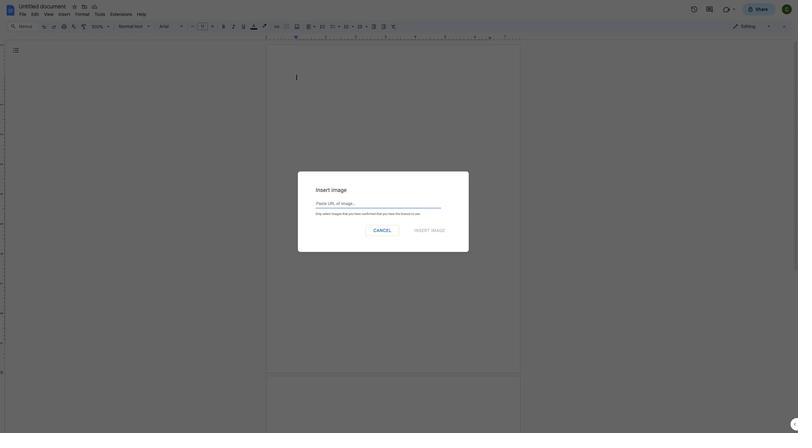Task type: describe. For each thing, give the bounding box(es) containing it.
menu bar inside menu bar banner
[[17, 8, 149, 18]]

only select images that you have confirmed that you have the license to use.
[[316, 212, 421, 216]]

to
[[411, 212, 414, 216]]

Paste URL of image... field
[[316, 201, 441, 208]]

select
[[323, 212, 331, 216]]

2 have from the left
[[389, 212, 395, 216]]

2 you from the left
[[383, 212, 388, 216]]

insert image application
[[0, 0, 798, 433]]

insert image
[[415, 228, 445, 233]]

Star checkbox
[[70, 2, 79, 11]]

share. private to only me. image
[[748, 6, 754, 12]]

insert image
[[316, 187, 347, 193]]

use.
[[415, 212, 421, 216]]

1 that from the left
[[343, 212, 348, 216]]

only select images that you have confirmed that you have the license to use. alert
[[316, 208, 440, 217]]

insert
[[415, 228, 430, 233]]

1 you from the left
[[349, 212, 354, 216]]

left margin image
[[267, 35, 298, 40]]

menu bar banner
[[0, 0, 798, 433]]

license
[[401, 212, 411, 216]]

2 that from the left
[[377, 212, 382, 216]]



Task type: vqa. For each thing, say whether or not it's contained in the screenshot.
'INSERT IMAGE' application
yes



Task type: locate. For each thing, give the bounding box(es) containing it.
right margin image
[[489, 35, 520, 40]]

bottom margin image
[[0, 342, 5, 373]]

have
[[355, 212, 361, 216], [389, 212, 395, 216]]

that down paste url of image... field
[[377, 212, 382, 216]]

image for insert image
[[431, 228, 445, 233]]

that right images
[[343, 212, 348, 216]]

Rename text field
[[17, 2, 70, 10]]

0 horizontal spatial have
[[355, 212, 361, 216]]

you
[[349, 212, 354, 216], [383, 212, 388, 216]]

insert image dialog
[[298, 171, 469, 252]]

1 have from the left
[[355, 212, 361, 216]]

have left 'confirmed'
[[355, 212, 361, 216]]

menu bar
[[17, 8, 149, 18]]

confirmed
[[362, 212, 376, 216]]

that
[[343, 212, 348, 216], [377, 212, 382, 216]]

insert image button
[[407, 225, 453, 236]]

cancel button
[[366, 225, 399, 236]]

have left the
[[389, 212, 395, 216]]

0 horizontal spatial you
[[349, 212, 354, 216]]

cancel
[[374, 228, 392, 233]]

images
[[332, 212, 342, 216]]

0 horizontal spatial image
[[331, 187, 347, 193]]

image right insert
[[331, 187, 347, 193]]

image inside button
[[431, 228, 445, 233]]

insert image heading
[[316, 187, 441, 193]]

1 horizontal spatial image
[[431, 228, 445, 233]]

1 horizontal spatial you
[[383, 212, 388, 216]]

top margin image
[[0, 45, 5, 76]]

the
[[396, 212, 400, 216]]

image right "insert"
[[431, 228, 445, 233]]

you down paste url of image... field
[[383, 212, 388, 216]]

0 vertical spatial image
[[331, 187, 347, 193]]

1 vertical spatial image
[[431, 228, 445, 233]]

only
[[316, 212, 322, 216]]

image
[[331, 187, 347, 193], [431, 228, 445, 233]]

you right images
[[349, 212, 354, 216]]

1 horizontal spatial that
[[377, 212, 382, 216]]

Menus field
[[8, 22, 39, 31]]

main toolbar
[[39, 0, 399, 293]]

insert
[[316, 187, 330, 193]]

image inside heading
[[331, 187, 347, 193]]

1 horizontal spatial have
[[389, 212, 395, 216]]

0 horizontal spatial that
[[343, 212, 348, 216]]

image for insert image
[[331, 187, 347, 193]]



